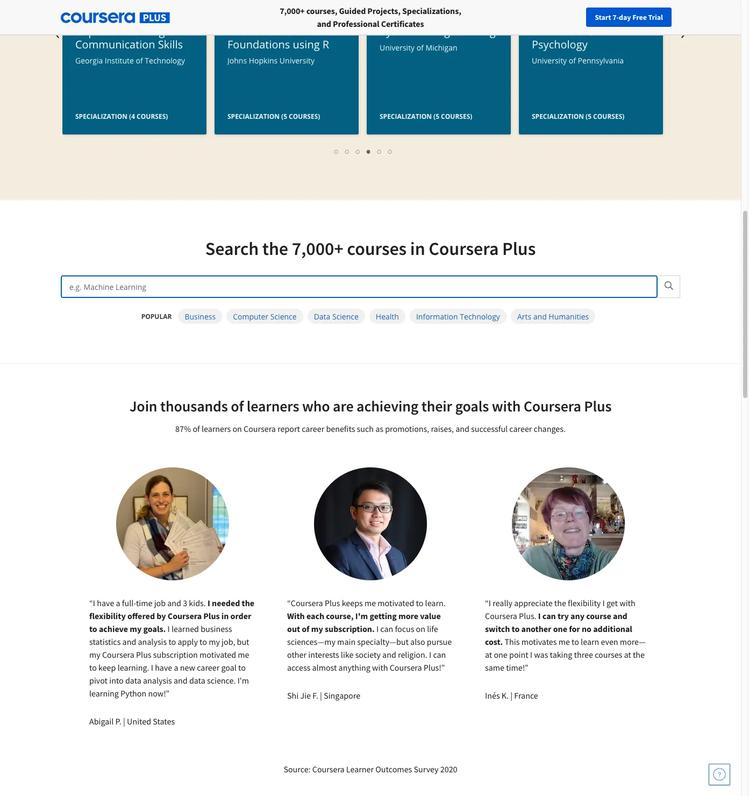 Task type: describe. For each thing, give the bounding box(es) containing it.
the right search
[[262, 237, 288, 260]]

i left get
[[603, 598, 605, 608]]

to inside i can try any course and switch to another one for no additional cost.
[[512, 623, 520, 634]]

specialization (5 courses) for using
[[228, 112, 320, 121]]

career
[[590, 12, 611, 22]]

by
[[157, 611, 166, 621]]

more—
[[620, 636, 646, 647]]

1 vertical spatial analysis
[[143, 675, 172, 686]]

statistics
[[89, 636, 121, 647]]

courses,
[[306, 5, 337, 16]]

data for science:
[[228, 24, 251, 39]]

87%
[[175, 423, 191, 434]]

data science: foundations using r johns hopkins university
[[228, 24, 329, 66]]

society
[[355, 649, 381, 660]]

6
[[388, 146, 393, 157]]

i really appreciate the flexibility i get with coursera plus.
[[485, 598, 636, 621]]

1 horizontal spatial in
[[410, 237, 425, 260]]

to right apply
[[200, 636, 207, 647]]

another
[[522, 623, 552, 634]]

religion.
[[398, 649, 428, 660]]

specialization for using
[[228, 112, 280, 121]]

previous slide image
[[43, 17, 69, 42]]

any
[[571, 611, 585, 621]]

specialization for psychology
[[532, 112, 584, 121]]

python 3 programming. university of michigan. specialization (5 courses) element
[[367, 0, 511, 218]]

for
[[569, 623, 580, 634]]

achieve
[[99, 623, 128, 634]]

to inside coursera plus keeps me motivated to learn. with each course, i'm getting more value out of my subscription.
[[416, 598, 424, 608]]

anything
[[339, 662, 371, 673]]

and down achieve
[[122, 636, 136, 647]]

specializations,
[[402, 5, 461, 16]]

with inside i really appreciate the flexibility i get with coursera plus.
[[620, 598, 636, 608]]

institute
[[105, 55, 134, 66]]

i up plus!
[[429, 649, 432, 660]]

business button
[[178, 309, 222, 324]]

this motivates me to learn even more— at one point i was taking three courses at the same time!
[[485, 636, 646, 673]]

i left the really on the bottom right of page
[[489, 598, 491, 608]]

k.
[[502, 690, 509, 701]]

computer science button
[[227, 309, 303, 324]]

courses) for university
[[593, 112, 625, 121]]

motivated inside the i learned business statistics and analysis to apply to my job, but my coursera plus subscription motivated me to keep learning. i have a new career goal to pivot into data analysis and data science. i'm learning python now!
[[200, 649, 236, 660]]

0 vertical spatial a
[[116, 598, 120, 608]]

7-
[[613, 12, 619, 22]]

university inside foundations of positive psychology university of pennsylvania
[[532, 55, 567, 66]]

data science: foundations using r. johns hopkins university. specialization (5 courses) element
[[215, 0, 359, 218]]

1 at from the left
[[485, 649, 492, 660]]

full-
[[122, 598, 136, 608]]

jie
[[300, 690, 311, 701]]

goal
[[221, 662, 237, 673]]

list containing 1
[[68, 145, 660, 158]]

(5 for university
[[586, 112, 592, 121]]

health button
[[369, 309, 406, 324]]

i inside i needed the flexibility offered by coursera plus in order to achieve my goals.
[[208, 598, 210, 608]]

specialization (5 courses) for university
[[380, 112, 472, 121]]

coursera plus keeps me motivated to learn. with each course, i'm getting more value out of my subscription.
[[287, 598, 446, 634]]

specialization for communication
[[75, 112, 127, 121]]

of right 87%
[[193, 423, 200, 434]]

flexibility inside i needed the flexibility offered by coursera plus in order to achieve my goals.
[[89, 611, 126, 621]]

abigail
[[89, 716, 114, 727]]

career inside the i learned business statistics and analysis to apply to my job, but my coursera plus subscription motivated me to keep learning. i have a new career goal to pivot into data analysis and data science. i'm learning python now!
[[197, 662, 220, 673]]

with inside "i can focus on life sciences—my main specialty—but also pursue other interests like society and religion. i can access almost anything with coursera plus!"
[[372, 662, 388, 673]]

i inside i can try any course and switch to another one for no additional cost.
[[538, 611, 541, 621]]

using
[[293, 37, 320, 52]]

course
[[586, 611, 612, 621]]

can for try
[[543, 611, 556, 621]]

4
[[367, 146, 371, 157]]

the inside i really appreciate the flexibility i get with coursera plus.
[[554, 598, 566, 608]]

like
[[341, 649, 354, 660]]

courses inside this motivates me to learn even more— at one point i was taking three courses at the same time!
[[595, 649, 623, 660]]

appreciate
[[514, 598, 553, 608]]

courses) for of
[[441, 112, 472, 121]]

i learned business statistics and analysis to apply to my job, but my coursera plus subscription motivated me to keep learning. i have a new career goal to pivot into data analysis and data science. i'm learning python now!
[[89, 623, 249, 699]]

foundations of positive psychology university of pennsylvania
[[532, 24, 649, 66]]

courses) for skills
[[137, 112, 168, 121]]

i right goals.
[[168, 623, 170, 634]]

computer
[[233, 311, 268, 321]]

goals
[[455, 396, 489, 416]]

of inside improve your english communication skills georgia institute of technology
[[136, 55, 143, 66]]

positive
[[610, 24, 649, 39]]

i needed the flexibility offered by coursera plus in order to achieve my goals.
[[89, 598, 255, 634]]

but
[[237, 636, 249, 647]]

i inside this motivates me to learn even more— at one point i was taking three courses at the same time!
[[530, 649, 533, 660]]

job
[[154, 598, 166, 608]]

getting
[[370, 611, 397, 621]]

technology inside improve your english communication skills georgia institute of technology
[[145, 55, 185, 66]]

1 button
[[331, 145, 342, 158]]

the inside this motivates me to learn even more— at one point i was taking three courses at the same time!
[[633, 649, 645, 660]]

improve your english communication skills. georgia institute of technology. specialization (4 courses) element
[[62, 0, 207, 218]]

course,
[[326, 611, 354, 621]]

point
[[509, 649, 529, 660]]

can for focus
[[381, 623, 393, 634]]

find
[[543, 12, 557, 22]]

achieving
[[357, 396, 419, 416]]

data science
[[314, 311, 359, 321]]

1 horizontal spatial career
[[302, 423, 324, 434]]

1 vertical spatial 7,000+
[[292, 237, 344, 260]]

2 horizontal spatial career
[[510, 423, 532, 434]]

technology inside information technology button
[[460, 311, 500, 321]]

start
[[595, 12, 611, 22]]

2 button
[[342, 145, 353, 158]]

pivot
[[89, 675, 108, 686]]

shi
[[287, 690, 299, 701]]

now!
[[148, 688, 166, 699]]

computer science
[[233, 311, 297, 321]]

i'm inside the i learned business statistics and analysis to apply to my job, but my coursera plus subscription motivated me to keep learning. i have a new career goal to pivot into data analysis and data science. i'm learning python now!
[[238, 675, 249, 686]]

me inside coursera plus keeps me motivated to learn. with each course, i'm getting more value out of my subscription.
[[365, 598, 376, 608]]

out
[[287, 623, 300, 634]]

science.
[[207, 675, 236, 686]]

needed
[[212, 598, 240, 608]]

specialization for university
[[380, 112, 432, 121]]

2020
[[440, 764, 458, 775]]

and right raises,
[[456, 423, 470, 434]]

on for coursera
[[233, 423, 242, 434]]

projects,
[[368, 5, 401, 16]]

learner image abigail p. image
[[116, 467, 229, 580]]

coursera inside the i learned business statistics and analysis to apply to my job, but my coursera plus subscription motivated me to keep learning. i have a new career goal to pivot into data analysis and data science. i'm learning python now!
[[102, 649, 134, 660]]

access
[[287, 662, 311, 673]]

specialty—but
[[357, 636, 409, 647]]

plus inside coursera plus keeps me motivated to learn. with each course, i'm getting more value out of my subscription.
[[325, 598, 340, 608]]

0 horizontal spatial 3
[[183, 598, 187, 608]]

courses) for r
[[289, 112, 320, 121]]

business
[[201, 623, 232, 634]]

sciences—my
[[287, 636, 336, 647]]

each
[[307, 611, 324, 621]]

additional
[[593, 623, 633, 634]]

plus inside i needed the flexibility offered by coursera plus in order to achieve my goals.
[[203, 611, 220, 621]]

learn.
[[425, 598, 446, 608]]

france
[[514, 690, 538, 701]]

popular
[[141, 312, 172, 321]]

coursera inside i really appreciate the flexibility i get with coursera plus.
[[485, 611, 517, 621]]

and inside i can try any course and switch to another one for no additional cost.
[[613, 611, 628, 621]]

this
[[505, 636, 520, 647]]

thousands
[[160, 396, 228, 416]]

humanities
[[549, 311, 589, 321]]

of down 'psychology'
[[569, 55, 576, 66]]

flexibility inside i really appreciate the flexibility i get with coursera plus.
[[568, 598, 601, 608]]

| for this motivates me to learn even more— at one point i was taking three courses at the same time!
[[511, 690, 513, 701]]

learner
[[346, 764, 374, 775]]

foundations inside data science: foundations using r johns hopkins university
[[228, 37, 290, 52]]

into
[[109, 675, 124, 686]]

and inside "i can focus on life sciences—my main specialty—but also pursue other interests like society and religion. i can access almost anything with coursera plus!"
[[383, 649, 396, 660]]

english
[[146, 24, 182, 39]]

to inside this motivates me to learn even more— at one point i was taking three courses at the same time!
[[572, 636, 579, 647]]

university inside data science: foundations using r johns hopkins university
[[280, 55, 315, 66]]

of inside coursera plus keeps me motivated to learn. with each course, i'm getting more value out of my subscription.
[[302, 623, 310, 634]]

3 button
[[353, 145, 364, 158]]

keeps
[[342, 598, 363, 608]]

87% of learners on coursera report career benefits such as promotions, raises, and successful career changes.
[[175, 423, 566, 434]]

information technology button
[[410, 309, 507, 324]]

i'm inside coursera plus keeps me motivated to learn. with each course, i'm getting more value out of my subscription.
[[355, 611, 368, 621]]

foundations of positive psychology . university of pennsylvania. specialization (5 courses) element
[[519, 0, 663, 218]]

i left full-
[[93, 598, 95, 608]]



Task type: vqa. For each thing, say whether or not it's contained in the screenshot.
first list item from the right
no



Task type: locate. For each thing, give the bounding box(es) containing it.
0 horizontal spatial foundations
[[228, 37, 290, 52]]

2 at from the left
[[624, 649, 631, 660]]

start 7-day free trial
[[595, 12, 663, 22]]

1 vertical spatial have
[[155, 662, 172, 673]]

inés k. | france
[[485, 690, 538, 701]]

goals.
[[143, 623, 166, 634]]

3 (5 from the left
[[586, 112, 592, 121]]

outcomes
[[376, 764, 412, 775]]

me right keeps
[[365, 598, 376, 608]]

show notifications image
[[627, 13, 640, 26]]

to up this
[[512, 623, 520, 634]]

find your new career
[[543, 12, 611, 22]]

taking
[[550, 649, 573, 660]]

0 horizontal spatial motivated
[[200, 649, 236, 660]]

plus inside the i learned business statistics and analysis to apply to my job, but my coursera plus subscription motivated me to keep learning. i have a new career goal to pivot into data analysis and data science. i'm learning python now!
[[136, 649, 151, 660]]

0 vertical spatial flexibility
[[568, 598, 601, 608]]

was
[[534, 649, 548, 660]]

can
[[543, 611, 556, 621], [381, 623, 393, 634], [433, 649, 446, 660]]

1 horizontal spatial flexibility
[[568, 598, 601, 608]]

can left 'try'
[[543, 611, 556, 621]]

and down specialty—but
[[383, 649, 396, 660]]

technology down "skills"
[[145, 55, 185, 66]]

me inside this motivates me to learn even more— at one point i was taking three courses at the same time!
[[559, 636, 570, 647]]

search
[[205, 237, 259, 260]]

get
[[607, 598, 618, 608]]

1 horizontal spatial i'm
[[355, 611, 368, 621]]

3 courses) from the left
[[441, 112, 472, 121]]

career down who
[[302, 423, 324, 434]]

5 button
[[374, 145, 385, 158]]

motivated inside coursera plus keeps me motivated to learn. with each course, i'm getting more value out of my subscription.
[[378, 598, 414, 608]]

1 horizontal spatial technology
[[460, 311, 500, 321]]

0 horizontal spatial at
[[485, 649, 492, 660]]

0 horizontal spatial (5
[[281, 112, 287, 121]]

foundations inside foundations of positive psychology university of pennsylvania
[[532, 24, 595, 39]]

python inside python 3 programming university of michigan
[[380, 24, 415, 39]]

0 horizontal spatial university
[[280, 55, 315, 66]]

1 horizontal spatial 3
[[356, 146, 360, 157]]

main
[[337, 636, 356, 647]]

0 vertical spatial 7,000+
[[280, 5, 305, 16]]

1 vertical spatial python
[[121, 688, 146, 699]]

data inside button
[[314, 311, 330, 321]]

| right f.
[[320, 690, 322, 701]]

my down business
[[209, 636, 220, 647]]

Search the 7,000+ courses in Coursera Plus text field
[[61, 276, 657, 297]]

my down each
[[311, 623, 323, 634]]

data down search the 7,000+ courses in coursera plus text box
[[314, 311, 330, 321]]

my down "statistics"
[[89, 649, 100, 660]]

1 horizontal spatial |
[[320, 690, 322, 701]]

data up johns on the top of page
[[228, 24, 251, 39]]

coursera image
[[13, 9, 81, 26]]

university down using
[[280, 55, 315, 66]]

i
[[93, 598, 95, 608], [208, 598, 210, 608], [489, 598, 491, 608], [603, 598, 605, 608], [538, 611, 541, 621], [168, 623, 170, 634], [377, 623, 379, 634], [429, 649, 432, 660], [530, 649, 533, 660], [151, 662, 153, 673]]

one down 'try'
[[553, 623, 568, 634]]

coursera plus image
[[61, 12, 170, 23]]

0 horizontal spatial learners
[[202, 423, 231, 434]]

can inside i can try any course and switch to another one for no additional cost.
[[543, 611, 556, 621]]

at down cost.
[[485, 649, 492, 660]]

0 horizontal spatial flexibility
[[89, 611, 126, 621]]

0 horizontal spatial technology
[[145, 55, 185, 66]]

0 horizontal spatial data
[[228, 24, 251, 39]]

3 inside python 3 programming university of michigan
[[418, 24, 424, 39]]

to left learn. at the bottom right of the page
[[416, 598, 424, 608]]

3 down specializations,
[[418, 24, 424, 39]]

a inside the i learned business statistics and analysis to apply to my job, but my coursera plus subscription motivated me to keep learning. i have a new career goal to pivot into data analysis and data science. i'm learning python now!
[[174, 662, 178, 673]]

1 horizontal spatial (5
[[434, 112, 440, 121]]

1 vertical spatial learners
[[202, 423, 231, 434]]

your
[[559, 12, 573, 22]]

the up order
[[242, 598, 255, 608]]

1 vertical spatial data
[[314, 311, 330, 321]]

3 left 4 button
[[356, 146, 360, 157]]

to right the goal
[[238, 662, 246, 673]]

hopkins
[[249, 55, 278, 66]]

the down more—
[[633, 649, 645, 660]]

specialization
[[75, 112, 127, 121], [228, 112, 280, 121], [380, 112, 432, 121], [532, 112, 584, 121]]

0 horizontal spatial can
[[381, 623, 393, 634]]

my
[[130, 623, 142, 634], [311, 623, 323, 634], [209, 636, 220, 647], [89, 649, 100, 660]]

on
[[233, 423, 242, 434], [416, 623, 426, 634]]

technology right information
[[460, 311, 500, 321]]

1 horizontal spatial science
[[332, 311, 359, 321]]

learner image inés k. image
[[512, 467, 625, 580]]

to up the pivot
[[89, 662, 97, 673]]

0 horizontal spatial i'm
[[238, 675, 249, 686]]

one inside this motivates me to learn even more— at one point i was taking three courses at the same time!
[[494, 649, 508, 660]]

5
[[378, 146, 382, 157]]

singapore
[[324, 690, 360, 701]]

join
[[129, 396, 157, 416]]

and down the courses,
[[317, 18, 331, 29]]

can down 'getting'
[[381, 623, 393, 634]]

and inside button
[[533, 311, 547, 321]]

1 horizontal spatial data
[[314, 311, 330, 321]]

coursera
[[429, 237, 499, 260], [524, 396, 581, 416], [244, 423, 276, 434], [291, 598, 323, 608], [168, 611, 202, 621], [485, 611, 517, 621], [102, 649, 134, 660], [390, 662, 422, 673], [312, 764, 345, 775]]

arts and humanities
[[517, 311, 589, 321]]

georgia
[[75, 55, 103, 66]]

on inside "i can focus on life sciences—my main specialty—but also pursue other interests like society and religion. i can access almost anything with coursera plus!"
[[416, 623, 426, 634]]

3 specialization (5 courses) from the left
[[532, 112, 625, 121]]

science right computer
[[270, 311, 297, 321]]

specialization (5 courses) inside python 3 programming. university of michigan. specialization (5 courses) element
[[380, 112, 472, 121]]

2 horizontal spatial 3
[[418, 24, 424, 39]]

1
[[335, 146, 339, 157]]

a left new
[[174, 662, 178, 673]]

(5 for r
[[281, 112, 287, 121]]

0 horizontal spatial data
[[125, 675, 141, 686]]

1 vertical spatial one
[[494, 649, 508, 660]]

0 vertical spatial motivated
[[378, 598, 414, 608]]

subscription.
[[325, 623, 375, 634]]

0 vertical spatial learners
[[247, 396, 299, 416]]

of inside python 3 programming university of michigan
[[417, 42, 424, 53]]

0 horizontal spatial on
[[233, 423, 242, 434]]

1 horizontal spatial python
[[380, 24, 415, 39]]

with down society
[[372, 662, 388, 673]]

my inside i needed the flexibility offered by coursera plus in order to achieve my goals.
[[130, 623, 142, 634]]

offered
[[127, 611, 155, 621]]

2 horizontal spatial university
[[532, 55, 567, 66]]

on left the report
[[233, 423, 242, 434]]

i can try any course and switch to another one for no additional cost.
[[485, 611, 633, 647]]

4 specialization from the left
[[532, 112, 584, 121]]

in inside i needed the flexibility offered by coursera plus in order to achieve my goals.
[[221, 611, 229, 621]]

one inside i can try any course and switch to another one for no additional cost.
[[553, 623, 568, 634]]

science down search the 7,000+ courses in coursera plus text box
[[332, 311, 359, 321]]

can down pursue on the bottom of page
[[433, 649, 446, 660]]

i'm down keeps
[[355, 611, 368, 621]]

1 vertical spatial on
[[416, 623, 426, 634]]

help center image
[[713, 768, 726, 781]]

search the 7,000+ courses in coursera plus
[[205, 237, 536, 260]]

2 horizontal spatial specialization (5 courses)
[[532, 112, 625, 121]]

free
[[633, 12, 647, 22]]

start 7-day free trial button
[[586, 8, 672, 27]]

courses up search the 7,000+ courses in coursera plus text box
[[347, 237, 407, 260]]

benefits
[[326, 423, 355, 434]]

1 vertical spatial courses
[[595, 649, 623, 660]]

courses down the even
[[595, 649, 623, 660]]

0 vertical spatial python
[[380, 24, 415, 39]]

0 vertical spatial technology
[[145, 55, 185, 66]]

analysis
[[138, 636, 167, 647], [143, 675, 172, 686]]

1 horizontal spatial courses
[[595, 649, 623, 660]]

your
[[120, 24, 144, 39]]

python down into
[[121, 688, 146, 699]]

1 horizontal spatial a
[[174, 662, 178, 673]]

7,000+ courses, guided projects, specializations, and professional certificates
[[280, 5, 461, 29]]

i'm right science.
[[238, 675, 249, 686]]

1 specialization (5 courses) from the left
[[228, 112, 320, 121]]

2 specialization (5 courses) from the left
[[380, 112, 472, 121]]

united
[[127, 716, 151, 727]]

1 courses) from the left
[[137, 112, 168, 121]]

0 vertical spatial with
[[492, 396, 521, 416]]

and right 'arts'
[[533, 311, 547, 321]]

2 courses) from the left
[[289, 112, 320, 121]]

of right thousands
[[231, 396, 244, 416]]

0 horizontal spatial me
[[238, 649, 249, 660]]

0 horizontal spatial science
[[270, 311, 297, 321]]

job,
[[222, 636, 235, 647]]

university down 'psychology'
[[532, 55, 567, 66]]

python down projects,
[[380, 24, 415, 39]]

specialization (5 courses) for psychology
[[532, 112, 625, 121]]

1 vertical spatial with
[[620, 598, 636, 608]]

2 vertical spatial with
[[372, 662, 388, 673]]

time!
[[506, 662, 525, 673]]

1 horizontal spatial at
[[624, 649, 631, 660]]

the up 'try'
[[554, 598, 566, 608]]

| right the k.
[[511, 690, 513, 701]]

2 horizontal spatial |
[[511, 690, 513, 701]]

learners down thousands
[[202, 423, 231, 434]]

source:
[[284, 764, 311, 775]]

on for life
[[416, 623, 426, 634]]

new
[[180, 662, 195, 673]]

1 horizontal spatial on
[[416, 623, 426, 634]]

day
[[619, 12, 631, 22]]

with right get
[[620, 598, 636, 608]]

1 vertical spatial motivated
[[200, 649, 236, 660]]

to down for
[[572, 636, 579, 647]]

data down learning.
[[125, 675, 141, 686]]

foundations up hopkins
[[228, 37, 290, 52]]

science for computer science
[[270, 311, 297, 321]]

motivated down job,
[[200, 649, 236, 660]]

one
[[553, 623, 568, 634], [494, 649, 508, 660]]

coursera inside "i can focus on life sciences—my main specialty—but also pursue other interests like society and religion. i can access almost anything with coursera plus!"
[[390, 662, 422, 673]]

specialization (5 courses) inside 'data science: foundations using r. johns hopkins university. specialization (5 courses)' element
[[228, 112, 320, 121]]

0 vertical spatial on
[[233, 423, 242, 434]]

coursera inside i needed the flexibility offered by coursera plus in order to achieve my goals.
[[168, 611, 202, 621]]

learners up the report
[[247, 396, 299, 416]]

2 (5 from the left
[[434, 112, 440, 121]]

0 horizontal spatial career
[[197, 662, 220, 673]]

0 horizontal spatial |
[[123, 716, 125, 727]]

i left was
[[530, 649, 533, 660]]

1 vertical spatial flexibility
[[89, 611, 126, 621]]

1 vertical spatial a
[[174, 662, 178, 673]]

1 horizontal spatial university
[[380, 42, 415, 53]]

on left life
[[416, 623, 426, 634]]

and down new
[[174, 675, 188, 686]]

order
[[231, 611, 251, 621]]

1 horizontal spatial data
[[189, 675, 205, 686]]

1 specialization from the left
[[75, 112, 127, 121]]

i can focus on life sciences—my main specialty—but also pursue other interests like society and religion. i can access almost anything with coursera plus!
[[287, 623, 452, 673]]

my inside coursera plus keeps me motivated to learn. with each course, i'm getting more value out of my subscription.
[[311, 623, 323, 634]]

one up the same
[[494, 649, 508, 660]]

of left the michigan
[[417, 42, 424, 53]]

of right institute
[[136, 55, 143, 66]]

2
[[345, 146, 350, 157]]

0 vertical spatial courses
[[347, 237, 407, 260]]

python inside the i learned business statistics and analysis to apply to my job, but my coursera plus subscription motivated me to keep learning. i have a new career goal to pivot into data analysis and data science. i'm learning python now!
[[121, 688, 146, 699]]

1 vertical spatial i'm
[[238, 675, 249, 686]]

of down the start
[[597, 24, 608, 39]]

data
[[125, 675, 141, 686], [189, 675, 205, 686]]

2 horizontal spatial (5
[[586, 112, 592, 121]]

a left full-
[[116, 598, 120, 608]]

1 vertical spatial technology
[[460, 311, 500, 321]]

courses) inside foundations of positive psychology . university of pennsylvania. specialization (5 courses) element
[[593, 112, 625, 121]]

my down offered at the left of the page
[[130, 623, 142, 634]]

career left changes.
[[510, 423, 532, 434]]

have left full-
[[97, 598, 114, 608]]

1 horizontal spatial learners
[[247, 396, 299, 416]]

1 vertical spatial can
[[381, 623, 393, 634]]

foundations down your
[[532, 24, 595, 39]]

plus!
[[424, 662, 441, 673]]

2 specialization from the left
[[228, 112, 280, 121]]

1 data from the left
[[125, 675, 141, 686]]

courses) inside 'data science: foundations using r. johns hopkins university. specialization (5 courses)' element
[[289, 112, 320, 121]]

really
[[493, 598, 513, 608]]

analysis down goals.
[[138, 636, 167, 647]]

flexibility
[[568, 598, 601, 608], [89, 611, 126, 621]]

specialization (5 courses) inside foundations of positive psychology . university of pennsylvania. specialization (5 courses) element
[[532, 112, 625, 121]]

plus
[[502, 237, 536, 260], [584, 396, 612, 416], [325, 598, 340, 608], [203, 611, 220, 621], [136, 649, 151, 660]]

0 vertical spatial can
[[543, 611, 556, 621]]

skills
[[158, 37, 183, 52]]

and right job
[[167, 598, 181, 608]]

and inside 7,000+ courses, guided projects, specializations, and professional certificates
[[317, 18, 331, 29]]

i'm
[[355, 611, 368, 621], [238, 675, 249, 686]]

2 horizontal spatial with
[[620, 598, 636, 608]]

source: coursera learner outcomes survey 2020
[[284, 764, 458, 775]]

3 inside button
[[356, 146, 360, 157]]

0 vertical spatial data
[[228, 24, 251, 39]]

4 courses) from the left
[[593, 112, 625, 121]]

motivated up more
[[378, 598, 414, 608]]

cost.
[[485, 636, 503, 647]]

| right p.
[[123, 716, 125, 727]]

3 left kids.
[[183, 598, 187, 608]]

courses) inside python 3 programming. university of michigan. specialization (5 courses) element
[[441, 112, 472, 121]]

0 vertical spatial 3
[[418, 24, 424, 39]]

to
[[416, 598, 424, 608], [89, 623, 97, 634], [512, 623, 520, 634], [169, 636, 176, 647], [200, 636, 207, 647], [572, 636, 579, 647], [89, 662, 97, 673], [238, 662, 246, 673]]

0 horizontal spatial courses
[[347, 237, 407, 260]]

0 vertical spatial in
[[410, 237, 425, 260]]

(5 for of
[[434, 112, 440, 121]]

data inside data science: foundations using r johns hopkins university
[[228, 24, 251, 39]]

i up specialty—but
[[377, 623, 379, 634]]

specialization (4 courses)
[[75, 112, 168, 121]]

university inside python 3 programming university of michigan
[[380, 42, 415, 53]]

psychology
[[532, 37, 588, 52]]

next slide image
[[673, 17, 699, 42]]

data science button
[[307, 309, 365, 324]]

1 horizontal spatial one
[[553, 623, 568, 634]]

flexibility up achieve
[[89, 611, 126, 621]]

1 (5 from the left
[[281, 112, 287, 121]]

4 button
[[364, 145, 374, 158]]

data for science
[[314, 311, 330, 321]]

me down but on the left bottom of the page
[[238, 649, 249, 660]]

at down more—
[[624, 649, 631, 660]]

1 horizontal spatial me
[[365, 598, 376, 608]]

list
[[68, 145, 660, 158]]

0 horizontal spatial python
[[121, 688, 146, 699]]

data down new
[[189, 675, 205, 686]]

f.
[[313, 690, 318, 701]]

0 vertical spatial i'm
[[355, 611, 368, 621]]

courses)
[[137, 112, 168, 121], [289, 112, 320, 121], [441, 112, 472, 121], [593, 112, 625, 121]]

same
[[485, 662, 505, 673]]

0 horizontal spatial specialization (5 courses)
[[228, 112, 320, 121]]

with up successful
[[492, 396, 521, 416]]

to up "statistics"
[[89, 623, 97, 634]]

0 horizontal spatial in
[[221, 611, 229, 621]]

and up additional
[[613, 611, 628, 621]]

successful
[[471, 423, 508, 434]]

university
[[380, 42, 415, 53], [280, 55, 315, 66], [532, 55, 567, 66]]

None search field
[[148, 7, 309, 28]]

have inside the i learned business statistics and analysis to apply to my job, but my coursera plus subscription motivated me to keep learning. i have a new career goal to pivot into data analysis and data science. i'm learning python now!
[[155, 662, 172, 673]]

university down certificates
[[380, 42, 415, 53]]

2 horizontal spatial can
[[543, 611, 556, 621]]

states
[[153, 716, 175, 727]]

python
[[380, 24, 415, 39], [121, 688, 146, 699]]

2 science from the left
[[332, 311, 359, 321]]

science for data science
[[332, 311, 359, 321]]

1 horizontal spatial specialization (5 courses)
[[380, 112, 472, 121]]

of right out
[[302, 623, 310, 634]]

1 science from the left
[[270, 311, 297, 321]]

me up taking
[[559, 636, 570, 647]]

me inside the i learned business statistics and analysis to apply to my job, but my coursera plus subscription motivated me to keep learning. i have a new career goal to pivot into data analysis and data science. i'm learning python now!
[[238, 649, 249, 660]]

3 specialization from the left
[[380, 112, 432, 121]]

courses) inside improve your english communication skills. georgia institute of technology. specialization (4 courses) element
[[137, 112, 168, 121]]

information technology
[[416, 311, 500, 321]]

have down 'subscription'
[[155, 662, 172, 673]]

1 horizontal spatial can
[[433, 649, 446, 660]]

0 vertical spatial one
[[553, 623, 568, 634]]

i right kids.
[[208, 598, 210, 608]]

|
[[320, 690, 322, 701], [511, 690, 513, 701], [123, 716, 125, 727]]

0 horizontal spatial with
[[372, 662, 388, 673]]

i right plus.
[[538, 611, 541, 621]]

analysis up now! on the left bottom of page
[[143, 675, 172, 686]]

learn
[[581, 636, 599, 647]]

2 horizontal spatial me
[[559, 636, 570, 647]]

also
[[410, 636, 425, 647]]

0 horizontal spatial have
[[97, 598, 114, 608]]

0 horizontal spatial one
[[494, 649, 508, 660]]

learning
[[89, 688, 119, 699]]

at
[[485, 649, 492, 660], [624, 649, 631, 660]]

| for i learned business statistics and analysis to apply to my job, but my coursera plus subscription motivated me to keep learning. i have a new career goal to pivot into data analysis and data science. i'm learning python now!
[[123, 716, 125, 727]]

flexibility up any
[[568, 598, 601, 608]]

the inside i needed the flexibility offered by coursera plus in order to achieve my goals.
[[242, 598, 255, 608]]

0 horizontal spatial a
[[116, 598, 120, 608]]

2 vertical spatial me
[[238, 649, 249, 660]]

learner image shi jie f. image
[[314, 467, 427, 580]]

1 horizontal spatial motivated
[[378, 598, 414, 608]]

0 vertical spatial me
[[365, 598, 376, 608]]

coursera inside coursera plus keeps me motivated to learn. with each course, i'm getting more value out of my subscription.
[[291, 598, 323, 608]]

1 horizontal spatial have
[[155, 662, 172, 673]]

career up science.
[[197, 662, 220, 673]]

i right learning.
[[151, 662, 153, 673]]

1 horizontal spatial foundations
[[532, 24, 595, 39]]

to inside i needed the flexibility offered by coursera plus in order to achieve my goals.
[[89, 623, 97, 634]]

find your new career link
[[538, 11, 616, 24]]

1 vertical spatial 3
[[356, 146, 360, 157]]

2 data from the left
[[189, 675, 205, 686]]

1 horizontal spatial with
[[492, 396, 521, 416]]

to up 'subscription'
[[169, 636, 176, 647]]

technology
[[145, 55, 185, 66], [460, 311, 500, 321]]

0 vertical spatial analysis
[[138, 636, 167, 647]]

0 vertical spatial have
[[97, 598, 114, 608]]

1 vertical spatial in
[[221, 611, 229, 621]]

7,000+ inside 7,000+ courses, guided projects, specializations, and professional certificates
[[280, 5, 305, 16]]

no
[[582, 623, 592, 634]]



